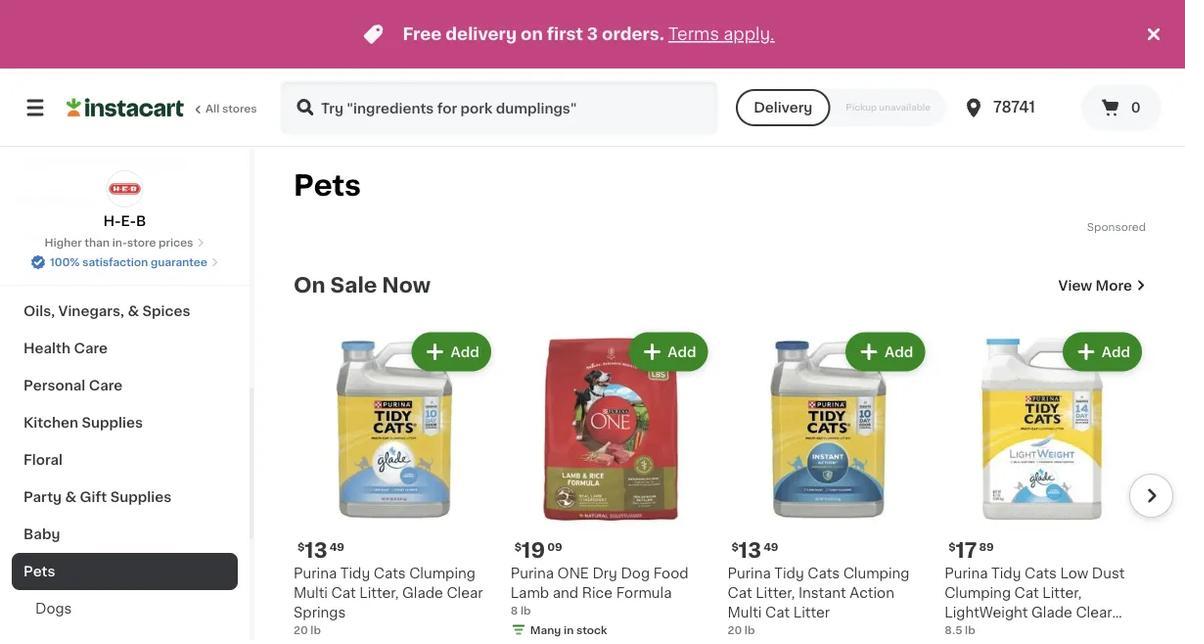Task type: vqa. For each thing, say whether or not it's contained in the screenshot.
the topmost Super
no



Task type: locate. For each thing, give the bounding box(es) containing it.
20
[[294, 624, 308, 635], [728, 624, 742, 635]]

0 vertical spatial multi
[[294, 586, 328, 599]]

orders.
[[602, 26, 664, 43]]

tidy
[[340, 566, 370, 580], [774, 566, 804, 580], [991, 566, 1021, 580]]

0 button
[[1082, 84, 1162, 131]]

on sale now
[[294, 275, 431, 296]]

3 tidy from the left
[[991, 566, 1021, 580]]

1 vertical spatial litter
[[1066, 625, 1103, 638]]

clear left lamb on the left of page
[[447, 586, 483, 599]]

purina tidy cats clumping cat litter, instant action multi cat litter 20 lb
[[728, 566, 910, 635]]

many
[[530, 624, 561, 635]]

2 add button from the left
[[631, 334, 706, 369]]

in
[[564, 624, 574, 635]]

3 cats from the left
[[1025, 566, 1057, 580]]

personal care link
[[12, 367, 238, 404]]

1 horizontal spatial $ 13 49
[[732, 540, 779, 561]]

0 horizontal spatial $ 13 49
[[298, 540, 345, 561]]

spo
[[1087, 221, 1108, 232]]

$ 13 49 up purina tidy cats clumping cat litter, instant action multi cat litter 20 lb
[[732, 540, 779, 561]]

1 vertical spatial multi
[[728, 605, 762, 619]]

satisfaction
[[82, 257, 148, 268]]

add button for purina tidy cats low dust clumping cat litter, lightweight glade clear springs multi cat litter
[[1065, 334, 1140, 369]]

party & gift supplies link
[[12, 479, 238, 516]]

1 13 from the left
[[305, 540, 328, 561]]

dust
[[1092, 566, 1125, 580]]

canned goods & soups
[[23, 156, 192, 169]]

1 add from the left
[[451, 345, 479, 359]]

supplies up baby link
[[110, 490, 171, 504]]

breakfast link
[[12, 181, 238, 218]]

care down vinegars,
[[74, 342, 108, 355]]

0 horizontal spatial litter,
[[359, 586, 399, 599]]

0 horizontal spatial clear
[[447, 586, 483, 599]]

0 horizontal spatial springs
[[294, 605, 346, 619]]

0 vertical spatial pets
[[294, 172, 361, 200]]

supplies inside 'link'
[[82, 416, 143, 430]]

100% satisfaction guarantee button
[[30, 251, 219, 270]]

4 purina from the left
[[945, 566, 988, 580]]

lb inside purina one dry dog food lamb and rice formula 8 lb
[[521, 605, 531, 615]]

cats
[[374, 566, 406, 580], [808, 566, 840, 580], [1025, 566, 1057, 580]]

0 horizontal spatial glade
[[402, 586, 443, 599]]

1 vertical spatial pets
[[23, 565, 55, 578]]

0 vertical spatial &
[[133, 156, 144, 169]]

1 cats from the left
[[374, 566, 406, 580]]

clear down the dust
[[1076, 605, 1112, 619]]

1 horizontal spatial litter,
[[756, 586, 795, 599]]

cats inside purina tidy cats clumping multi cat litter, glade clear springs 20 lb
[[374, 566, 406, 580]]

0 vertical spatial litter
[[793, 605, 830, 619]]

clumping for glade
[[409, 566, 476, 580]]

litter inside purina tidy cats low dust clumping cat litter, lightweight glade clear springs multi cat litter
[[1066, 625, 1103, 638]]

1 horizontal spatial cats
[[808, 566, 840, 580]]

baby
[[23, 528, 60, 541]]

$ 19 09
[[515, 540, 562, 561]]

0 vertical spatial springs
[[294, 605, 346, 619]]

2 horizontal spatial tidy
[[991, 566, 1021, 580]]

13 for purina tidy cats clumping cat litter, instant action multi cat litter
[[739, 540, 762, 561]]

3 purina from the left
[[728, 566, 771, 580]]

1 $ from the left
[[298, 541, 305, 552]]

$
[[298, 541, 305, 552], [515, 541, 522, 552], [732, 541, 739, 552], [949, 541, 956, 552]]

1 horizontal spatial glade
[[1032, 605, 1073, 619]]

oils, vinegars, & spices link
[[12, 293, 238, 330]]

100% satisfaction guarantee
[[50, 257, 207, 268]]

4 add button from the left
[[1065, 334, 1140, 369]]

lb inside purina tidy cats clumping multi cat litter, glade clear springs 20 lb
[[311, 624, 321, 635]]

1 horizontal spatial 20
[[728, 624, 742, 635]]

now
[[382, 275, 431, 296]]

glade inside purina tidy cats clumping multi cat litter, glade clear springs 20 lb
[[402, 586, 443, 599]]

care inside 'link'
[[74, 342, 108, 355]]

1 horizontal spatial 13
[[739, 540, 762, 561]]

1 vertical spatial &
[[128, 304, 139, 318]]

09
[[547, 541, 562, 552]]

pets
[[294, 172, 361, 200], [23, 565, 55, 578]]

1 add button from the left
[[414, 334, 489, 369]]

breakfast
[[23, 193, 92, 207]]

& left the gift
[[65, 490, 76, 504]]

1 vertical spatial glade
[[1032, 605, 1073, 619]]

1 vertical spatial supplies
[[110, 490, 171, 504]]

clear inside purina tidy cats clumping multi cat litter, glade clear springs 20 lb
[[447, 586, 483, 599]]

$ inside $ 19 09
[[515, 541, 522, 552]]

$ 13 49
[[298, 540, 345, 561], [732, 540, 779, 561]]

clumping inside purina tidy cats clumping cat litter, instant action multi cat litter 20 lb
[[843, 566, 910, 580]]

0 horizontal spatial clumping
[[409, 566, 476, 580]]

3 litter, from the left
[[1043, 586, 1082, 599]]

1 20 from the left
[[294, 624, 308, 635]]

1 $ 13 49 from the left
[[298, 540, 345, 561]]

& up h-e-b logo
[[133, 156, 144, 169]]

cats inside purina tidy cats clumping cat litter, instant action multi cat litter 20 lb
[[808, 566, 840, 580]]

3 add button from the left
[[848, 334, 923, 369]]

vinegars,
[[58, 304, 124, 318]]

purina for lamb
[[511, 566, 554, 580]]

2 cats from the left
[[808, 566, 840, 580]]

1 horizontal spatial tidy
[[774, 566, 804, 580]]

kitchen
[[23, 416, 78, 430]]

household link
[[12, 218, 238, 255]]

1 49 from the left
[[330, 541, 345, 552]]

litter, inside purina tidy cats clumping multi cat litter, glade clear springs 20 lb
[[359, 586, 399, 599]]

1 horizontal spatial 49
[[764, 541, 779, 552]]

100%
[[50, 257, 80, 268]]

glade inside purina tidy cats low dust clumping cat litter, lightweight glade clear springs multi cat litter
[[1032, 605, 1073, 619]]

2 $ 13 49 from the left
[[732, 540, 779, 561]]

tidy inside purina tidy cats clumping cat litter, instant action multi cat litter 20 lb
[[774, 566, 804, 580]]

2 horizontal spatial multi
[[1000, 625, 1035, 638]]

purina tidy cats low dust clumping cat litter, lightweight glade clear springs multi cat litter
[[945, 566, 1125, 638]]

litter
[[793, 605, 830, 619], [1066, 625, 1103, 638]]

1 vertical spatial clear
[[1076, 605, 1112, 619]]

litter down instant
[[793, 605, 830, 619]]

2 product group from the left
[[511, 328, 712, 640]]

delivery button
[[736, 89, 830, 126]]

1 horizontal spatial clear
[[1076, 605, 1112, 619]]

litter inside purina tidy cats clumping cat litter, instant action multi cat litter 20 lb
[[793, 605, 830, 619]]

clear
[[447, 586, 483, 599], [1076, 605, 1112, 619]]

2 horizontal spatial clumping
[[945, 586, 1011, 599]]

clumping inside purina tidy cats clumping multi cat litter, glade clear springs 20 lb
[[409, 566, 476, 580]]

0 vertical spatial supplies
[[82, 416, 143, 430]]

add button
[[414, 334, 489, 369], [631, 334, 706, 369], [848, 334, 923, 369], [1065, 334, 1140, 369]]

$ inside $ 17 89
[[949, 541, 956, 552]]

3 product group from the left
[[728, 328, 929, 640]]

1 horizontal spatial litter
[[1066, 625, 1103, 638]]

0 horizontal spatial tidy
[[340, 566, 370, 580]]

3 $ from the left
[[732, 541, 739, 552]]

tidy for litter,
[[774, 566, 804, 580]]

purina
[[294, 566, 337, 580], [511, 566, 554, 580], [728, 566, 771, 580], [945, 566, 988, 580]]

1 purina from the left
[[294, 566, 337, 580]]

nsored
[[1108, 221, 1146, 232]]

49
[[330, 541, 345, 552], [764, 541, 779, 552]]

product group containing 19
[[511, 328, 712, 640]]

health
[[23, 342, 70, 355]]

care up kitchen supplies 'link'
[[89, 379, 123, 392]]

2 49 from the left
[[764, 541, 779, 552]]

one
[[557, 566, 589, 580]]

tidy for cat
[[340, 566, 370, 580]]

store
[[127, 237, 156, 248]]

springs inside purina tidy cats clumping multi cat litter, glade clear springs 20 lb
[[294, 605, 346, 619]]

tidy inside purina tidy cats low dust clumping cat litter, lightweight glade clear springs multi cat litter
[[991, 566, 1021, 580]]

2 horizontal spatial litter,
[[1043, 586, 1082, 599]]

0 vertical spatial glade
[[402, 586, 443, 599]]

0 horizontal spatial 13
[[305, 540, 328, 561]]

2 20 from the left
[[728, 624, 742, 635]]

h-
[[103, 214, 121, 228]]

2 vertical spatial multi
[[1000, 625, 1035, 638]]

13 for purina tidy cats clumping multi cat litter, glade clear springs
[[305, 540, 328, 561]]

&
[[133, 156, 144, 169], [128, 304, 139, 318], [65, 490, 76, 504]]

4 product group from the left
[[945, 328, 1146, 640]]

view more link
[[1059, 276, 1146, 295]]

49 up purina tidy cats clumping multi cat litter, glade clear springs 20 lb at the bottom of page
[[330, 541, 345, 552]]

litter down 'low'
[[1066, 625, 1103, 638]]

13
[[305, 540, 328, 561], [739, 540, 762, 561]]

3 add from the left
[[885, 345, 913, 359]]

add for purina one dry dog food lamb and rice formula
[[668, 345, 696, 359]]

1 horizontal spatial springs
[[945, 625, 997, 638]]

1 horizontal spatial clumping
[[843, 566, 910, 580]]

0 horizontal spatial multi
[[294, 586, 328, 599]]

purina one dry dog food lamb and rice formula 8 lb
[[511, 566, 689, 615]]

1 vertical spatial springs
[[945, 625, 997, 638]]

tidy inside purina tidy cats clumping multi cat litter, glade clear springs 20 lb
[[340, 566, 370, 580]]

1 horizontal spatial multi
[[728, 605, 762, 619]]

kitchen supplies link
[[12, 404, 238, 441]]

lightweight
[[945, 605, 1028, 619]]

2 tidy from the left
[[774, 566, 804, 580]]

b
[[136, 214, 146, 228]]

4 add from the left
[[1102, 345, 1130, 359]]

purina inside purina one dry dog food lamb and rice formula 8 lb
[[511, 566, 554, 580]]

$ 13 49 up purina tidy cats clumping multi cat litter, glade clear springs 20 lb at the bottom of page
[[298, 540, 345, 561]]

2 purina from the left
[[511, 566, 554, 580]]

cats inside purina tidy cats low dust clumping cat litter, lightweight glade clear springs multi cat litter
[[1025, 566, 1057, 580]]

lb
[[521, 605, 531, 615], [311, 624, 321, 635], [745, 624, 755, 635], [965, 624, 976, 635]]

0 horizontal spatial cats
[[374, 566, 406, 580]]

care for personal care
[[89, 379, 123, 392]]

None search field
[[280, 80, 719, 135]]

glade
[[402, 586, 443, 599], [1032, 605, 1073, 619]]

0 vertical spatial care
[[74, 342, 108, 355]]

clumping
[[409, 566, 476, 580], [843, 566, 910, 580], [945, 586, 1011, 599]]

2 litter, from the left
[[756, 586, 795, 599]]

supplies up floral link
[[82, 416, 143, 430]]

cat inside purina tidy cats clumping multi cat litter, glade clear springs 20 lb
[[331, 586, 356, 599]]

and
[[553, 586, 579, 599]]

& left spices
[[128, 304, 139, 318]]

on
[[521, 26, 543, 43]]

49 for cat
[[330, 541, 345, 552]]

4 $ from the left
[[949, 541, 956, 552]]

purina for clumping
[[945, 566, 988, 580]]

13 up purina tidy cats clumping cat litter, instant action multi cat litter 20 lb
[[739, 540, 762, 561]]

dog
[[621, 566, 650, 580]]

1 vertical spatial care
[[89, 379, 123, 392]]

add for purina tidy cats low dust clumping cat litter, lightweight glade clear springs multi cat litter
[[1102, 345, 1130, 359]]

goods
[[82, 156, 129, 169]]

3
[[587, 26, 598, 43]]

service type group
[[736, 89, 947, 126]]

more
[[1096, 278, 1132, 292]]

cat
[[331, 586, 356, 599], [728, 586, 752, 599], [1015, 586, 1039, 599], [765, 605, 790, 619], [1038, 625, 1063, 638]]

purina tidy cats clumping multi cat litter, glade clear springs 20 lb
[[294, 566, 483, 635]]

purina inside purina tidy cats low dust clumping cat litter, lightweight glade clear springs multi cat litter
[[945, 566, 988, 580]]

1 tidy from the left
[[340, 566, 370, 580]]

2 13 from the left
[[739, 540, 762, 561]]

49 up purina tidy cats clumping cat litter, instant action multi cat litter 20 lb
[[764, 541, 779, 552]]

purina inside purina tidy cats clumping multi cat litter, glade clear springs 20 lb
[[294, 566, 337, 580]]

0 horizontal spatial 49
[[330, 541, 345, 552]]

view more
[[1059, 278, 1132, 292]]

instacart logo image
[[67, 96, 184, 119]]

$ 13 49 for purina tidy cats clumping multi cat litter, glade clear springs
[[298, 540, 345, 561]]

cats for litter,
[[374, 566, 406, 580]]

springs
[[294, 605, 346, 619], [945, 625, 997, 638]]

clumping for action
[[843, 566, 910, 580]]

2 add from the left
[[668, 345, 696, 359]]

1 litter, from the left
[[359, 586, 399, 599]]

2 $ from the left
[[515, 541, 522, 552]]

13 up purina tidy cats clumping multi cat litter, glade clear springs 20 lb at the bottom of page
[[305, 540, 328, 561]]

supplies
[[82, 416, 143, 430], [110, 490, 171, 504]]

2 horizontal spatial cats
[[1025, 566, 1057, 580]]

0 horizontal spatial litter
[[793, 605, 830, 619]]

89
[[979, 541, 994, 552]]

purina inside purina tidy cats clumping cat litter, instant action multi cat litter 20 lb
[[728, 566, 771, 580]]

purina for litter,
[[728, 566, 771, 580]]

product group
[[294, 328, 495, 640], [511, 328, 712, 640], [728, 328, 929, 640], [945, 328, 1146, 640]]

78741 button
[[962, 80, 1080, 135]]

0 vertical spatial clear
[[447, 586, 483, 599]]

0 horizontal spatial 20
[[294, 624, 308, 635]]

add for purina tidy cats clumping multi cat litter, glade clear springs
[[451, 345, 479, 359]]



Task type: describe. For each thing, give the bounding box(es) containing it.
add button for purina tidy cats clumping cat litter, instant action multi cat litter
[[848, 334, 923, 369]]

health care link
[[12, 330, 238, 367]]

lb inside purina tidy cats clumping cat litter, instant action multi cat litter 20 lb
[[745, 624, 755, 635]]

first
[[547, 26, 583, 43]]

20 inside purina tidy cats clumping cat litter, instant action multi cat litter 20 lb
[[728, 624, 742, 635]]

floral link
[[12, 441, 238, 479]]

personal care
[[23, 379, 123, 392]]

apply.
[[724, 26, 775, 43]]

soups
[[147, 156, 192, 169]]

multi inside purina tidy cats clumping multi cat litter, glade clear springs 20 lb
[[294, 586, 328, 599]]

canned goods & soups link
[[12, 144, 238, 181]]

limited time offer region
[[0, 0, 1142, 69]]

care for health care
[[74, 342, 108, 355]]

product group containing 17
[[945, 328, 1146, 640]]

party
[[23, 490, 62, 504]]

view
[[1059, 278, 1092, 292]]

$ for purina one dry dog food lamb and rice formula
[[515, 541, 522, 552]]

h-e-b logo image
[[106, 170, 143, 207]]

0 horizontal spatial pets
[[23, 565, 55, 578]]

multi inside purina tidy cats low dust clumping cat litter, lightweight glade clear springs multi cat litter
[[1000, 625, 1035, 638]]

health care
[[23, 342, 108, 355]]

$ 13 49 for purina tidy cats clumping cat litter, instant action multi cat litter
[[732, 540, 779, 561]]

$ for purina tidy cats clumping multi cat litter, glade clear springs
[[298, 541, 305, 552]]

on sale now link
[[294, 274, 431, 297]]

clear inside purina tidy cats low dust clumping cat litter, lightweight glade clear springs multi cat litter
[[1076, 605, 1112, 619]]

sale
[[330, 275, 377, 296]]

delivery
[[446, 26, 517, 43]]

clumping inside purina tidy cats low dust clumping cat litter, lightweight glade clear springs multi cat litter
[[945, 586, 1011, 599]]

19
[[522, 540, 545, 561]]

cats for instant
[[808, 566, 840, 580]]

many in stock
[[530, 624, 607, 635]]

spices
[[142, 304, 190, 318]]

dogs
[[35, 602, 72, 616]]

rice
[[582, 586, 613, 599]]

household
[[23, 230, 100, 244]]

formula
[[616, 586, 672, 599]]

litter, inside purina tidy cats clumping cat litter, instant action multi cat litter 20 lb
[[756, 586, 795, 599]]

& for vinegars,
[[128, 304, 139, 318]]

dogs link
[[12, 590, 238, 627]]

gift
[[80, 490, 107, 504]]

e-
[[121, 214, 136, 228]]

8
[[511, 605, 518, 615]]

cats for cat
[[1025, 566, 1057, 580]]

instant
[[799, 586, 846, 599]]

oils,
[[23, 304, 55, 318]]

personal
[[23, 379, 85, 392]]

kitchen supplies
[[23, 416, 143, 430]]

terms apply. link
[[668, 26, 775, 43]]

than
[[85, 237, 110, 248]]

dry
[[593, 566, 617, 580]]

20 inside purina tidy cats clumping multi cat litter, glade clear springs 20 lb
[[294, 624, 308, 635]]

0
[[1131, 101, 1141, 115]]

78741
[[994, 100, 1035, 115]]

oils, vinegars, & spices
[[23, 304, 190, 318]]

delivery
[[754, 101, 813, 115]]

free delivery on first 3 orders. terms apply.
[[403, 26, 775, 43]]

lamb
[[511, 586, 549, 599]]

on
[[294, 275, 326, 296]]

49 for litter,
[[764, 541, 779, 552]]

h-e-b
[[103, 214, 146, 228]]

multi inside purina tidy cats clumping cat litter, instant action multi cat litter 20 lb
[[728, 605, 762, 619]]

$ for purina tidy cats low dust clumping cat litter, lightweight glade clear springs multi cat litter
[[949, 541, 956, 552]]

floral
[[23, 453, 63, 467]]

guarantee
[[151, 257, 207, 268]]

1 horizontal spatial pets
[[294, 172, 361, 200]]

8.5
[[945, 624, 963, 635]]

tidy for clumping
[[991, 566, 1021, 580]]

add button for purina one dry dog food lamb and rice formula
[[631, 334, 706, 369]]

baking essentials link
[[12, 255, 238, 293]]

higher
[[45, 237, 82, 248]]

stores
[[222, 103, 257, 114]]

springs inside purina tidy cats low dust clumping cat litter, lightweight glade clear springs multi cat litter
[[945, 625, 997, 638]]

add button for purina tidy cats clumping multi cat litter, glade clear springs
[[414, 334, 489, 369]]

item carousel region
[[294, 321, 1174, 640]]

8.5 lb
[[945, 624, 976, 635]]

add for purina tidy cats clumping cat litter, instant action multi cat litter
[[885, 345, 913, 359]]

Search field
[[282, 82, 717, 133]]

$ for purina tidy cats clumping cat litter, instant action multi cat litter
[[732, 541, 739, 552]]

h-e-b link
[[103, 170, 146, 231]]

$ 17 89
[[949, 540, 994, 561]]

litter, inside purina tidy cats low dust clumping cat litter, lightweight glade clear springs multi cat litter
[[1043, 586, 1082, 599]]

1 product group from the left
[[294, 328, 495, 640]]

baking
[[23, 267, 72, 281]]

2 vertical spatial &
[[65, 490, 76, 504]]

free
[[403, 26, 442, 43]]

low
[[1060, 566, 1089, 580]]

baby link
[[12, 516, 238, 553]]

terms
[[668, 26, 719, 43]]

all
[[206, 103, 219, 114]]

party & gift supplies
[[23, 490, 171, 504]]

action
[[850, 586, 895, 599]]

higher than in-store prices
[[45, 237, 193, 248]]

food
[[653, 566, 689, 580]]

stock
[[576, 624, 607, 635]]

baking essentials
[[23, 267, 147, 281]]

higher than in-store prices link
[[45, 235, 205, 251]]

in-
[[112, 237, 127, 248]]

essentials
[[75, 267, 147, 281]]

17
[[956, 540, 977, 561]]

canned
[[23, 156, 79, 169]]

purina for cat
[[294, 566, 337, 580]]

& for goods
[[133, 156, 144, 169]]



